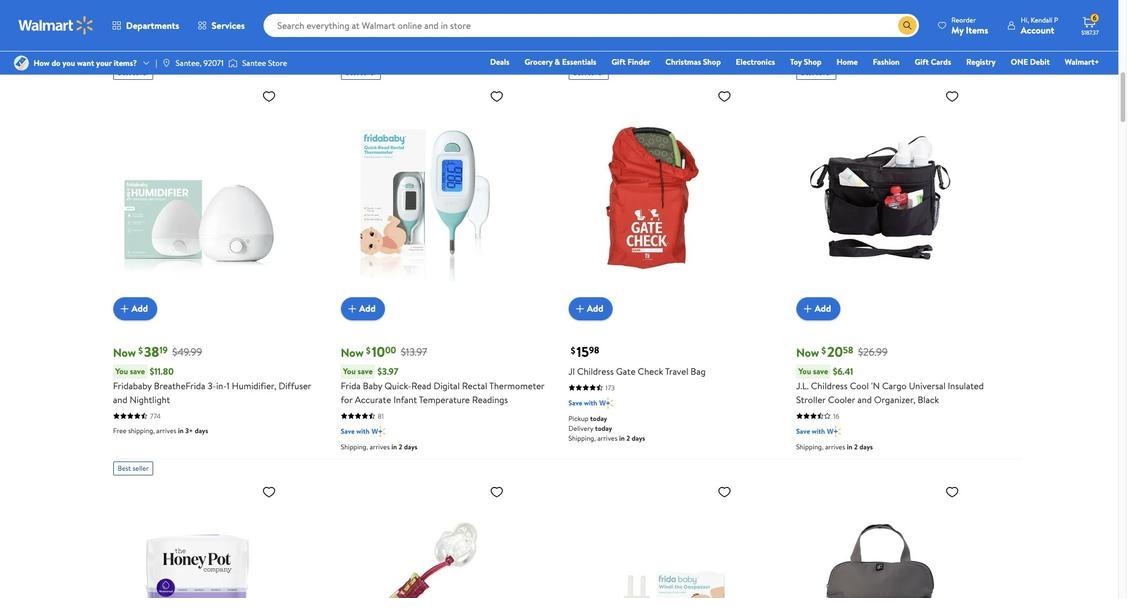 Task type: describe. For each thing, give the bounding box(es) containing it.
infant
[[394, 393, 417, 406]]

1 horizontal spatial walmart plus image
[[600, 397, 614, 409]]

save down the stroller
[[797, 426, 811, 436]]

deals
[[491, 56, 510, 68]]

$ for 38
[[138, 344, 143, 357]]

read
[[412, 379, 432, 392]]

now for 10
[[341, 344, 364, 360]]

Walmart Site-Wide search field
[[264, 14, 920, 37]]

and inside you save $11.80 fridababy breathefrida 3-in-1 humidifier, diffuser and nightlight
[[113, 393, 128, 406]]

today for today
[[591, 413, 608, 423]]

16
[[834, 411, 840, 421]]

the honey pot company, herbal overnight pads with wings, organic cotton cover, 12 ct. image
[[113, 480, 281, 598]]

search icon image
[[904, 21, 913, 30]]

$187.37
[[1082, 28, 1100, 36]]

home link
[[832, 56, 864, 68]]

you for 10
[[343, 365, 356, 377]]

childress inside you save $6.41 j.l. childress cool 'n cargo universal insulated stroller cooler and organizer, black
[[812, 379, 848, 392]]

insulated
[[949, 379, 985, 392]]

$11.80
[[150, 365, 174, 378]]

days inside delivery today shipping, arrives in 2 days
[[632, 46, 646, 56]]

cool
[[851, 379, 870, 392]]

arrives inside delivery today shipping, arrives in 2 days
[[598, 46, 618, 56]]

delivery today shipping, arrives in 2 days
[[569, 36, 646, 56]]

departments
[[126, 19, 179, 32]]

hi, kendall p account
[[1021, 15, 1059, 36]]

how
[[34, 57, 50, 69]]

fridababy
[[113, 379, 152, 392]]

you save $11.80 fridababy breathefrida 3-in-1 humidifier, diffuser and nightlight
[[113, 365, 311, 406]]

today for arrives
[[596, 36, 613, 46]]

shop for toy shop
[[804, 56, 822, 68]]

save down for
[[341, 426, 355, 436]]

santee, 92071
[[176, 57, 224, 69]]

santee,
[[176, 57, 202, 69]]

want
[[77, 57, 94, 69]]

save with for walmart plus icon above delivery today shipping, arrives in 2 days
[[569, 11, 598, 21]]

items?
[[114, 57, 137, 69]]

now for 20
[[797, 344, 820, 360]]

add to favorites list, j.l. childress cool 'n cargo universal insulated stroller cooler and organizer, black image
[[946, 89, 960, 103]]

pickup
[[569, 413, 589, 423]]

gift finder link
[[607, 56, 656, 68]]

 image for how do you want your items?
[[14, 56, 29, 71]]

38
[[144, 342, 159, 361]]

0 horizontal spatial walmart plus image
[[144, 10, 158, 22]]

nightlight
[[130, 393, 170, 406]]

digital
[[434, 379, 460, 392]]

shipping, inside pickup today delivery today shipping, arrives in 2 days
[[569, 433, 596, 443]]

gate
[[616, 365, 636, 377]]

fridababy breathefrida 3-in-1 humidifier, diffuser and nightlight image
[[113, 84, 281, 311]]

stroller
[[797, 393, 826, 406]]

electronics link
[[731, 56, 781, 68]]

seller for 10
[[361, 67, 377, 77]]

gift for gift finder
[[612, 56, 626, 68]]

best seller for 20
[[801, 67, 833, 77]]

$ for 20
[[822, 344, 827, 357]]

walmart plus image down the 16
[[828, 425, 842, 437]]

j.l. childress cool 'n cargo universal insulated stroller cooler and organizer, black image
[[797, 84, 965, 311]]

walmart+
[[1066, 56, 1100, 68]]

add for $49.99
[[132, 302, 148, 315]]

debit
[[1031, 56, 1051, 68]]

services
[[212, 19, 245, 32]]

add button for $49.99
[[113, 297, 157, 320]]

rectal
[[462, 379, 488, 392]]

now for 38
[[113, 344, 136, 360]]

free shipping, arrives in 3+ days
[[113, 425, 208, 435]]

92071
[[204, 57, 224, 69]]

thermometer
[[490, 379, 545, 392]]

walmart+ link
[[1060, 56, 1105, 68]]

readings
[[473, 393, 509, 406]]

add to favorites list, frida baby windi the gasspasser for baby gas relief and colic calm, infant gas drops alternative, white image
[[718, 484, 732, 499]]

save inside you save $11.80 fridababy breathefrida 3-in-1 humidifier, diffuser and nightlight
[[130, 365, 145, 377]]

save for 10
[[358, 365, 373, 377]]

gift for gift cards
[[915, 56, 930, 68]]

jl childress gate check travel bag image
[[569, 84, 737, 311]]

now $ 20 58 $26.99
[[797, 342, 889, 361]]

you
[[62, 57, 75, 69]]

774
[[150, 411, 161, 421]]

save up toy shop
[[797, 11, 811, 21]]

services button
[[189, 12, 254, 39]]

3+
[[185, 425, 193, 435]]

add for 15
[[587, 302, 604, 315]]

20
[[828, 342, 844, 361]]

frida
[[341, 379, 361, 392]]

19
[[159, 344, 168, 356]]

diffuser
[[279, 379, 311, 392]]

grocery
[[525, 56, 553, 68]]

with up the pickup
[[584, 398, 598, 408]]

black
[[918, 393, 940, 406]]

'n
[[872, 379, 881, 392]]

81
[[378, 411, 384, 421]]

walmart plus image up delivery today shipping, arrives in 2 days
[[600, 10, 614, 22]]

essentials
[[562, 56, 597, 68]]

now $ 38 19 $49.99
[[113, 342, 202, 361]]

add to favorites list, the honey pot company, herbal overnight pads with wings, organic cotton cover, 12 ct. image
[[262, 484, 276, 499]]

check
[[638, 365, 664, 377]]

home
[[837, 56, 859, 68]]

&
[[555, 56, 561, 68]]

3-
[[208, 379, 216, 392]]

registry
[[967, 56, 997, 68]]

pacigrip - universal pacifier holder with clip, that is compatible with all types of pacifiers image
[[341, 480, 509, 598]]

add to cart image for 15
[[574, 302, 587, 316]]

add button for $26.99
[[797, 297, 841, 320]]

toy
[[791, 56, 803, 68]]

you save $6.41 j.l. childress cool 'n cargo universal insulated stroller cooler and organizer, black
[[797, 365, 985, 406]]

in-
[[216, 379, 227, 392]]

98
[[589, 344, 600, 356]]

you save $3.97 frida baby quick-read digital rectal thermometer for accurate infant temperature readings
[[341, 365, 545, 406]]

jl
[[569, 365, 575, 377]]



Task type: locate. For each thing, give the bounding box(es) containing it.
for
[[341, 393, 353, 406]]

2 now from the left
[[341, 344, 364, 360]]

shipping,
[[341, 12, 368, 22], [113, 26, 140, 36], [797, 27, 824, 37], [569, 46, 596, 56], [569, 433, 596, 443], [341, 442, 368, 451], [797, 442, 824, 451]]

walmart plus image
[[144, 10, 158, 22], [600, 397, 614, 409]]

delivery inside pickup today delivery today shipping, arrives in 2 days
[[569, 423, 594, 433]]

j.l.
[[797, 379, 809, 392]]

best seller
[[118, 67, 149, 77], [346, 67, 377, 77], [574, 67, 605, 77], [801, 67, 833, 77], [118, 463, 149, 473]]

you inside you save $3.97 frida baby quick-read digital rectal thermometer for accurate infant temperature readings
[[343, 365, 356, 377]]

you for 20
[[799, 365, 812, 377]]

arrives
[[370, 12, 390, 22], [142, 26, 162, 36], [826, 27, 846, 37], [598, 46, 618, 56], [156, 425, 176, 435], [598, 433, 618, 443], [370, 442, 390, 451], [826, 442, 846, 451]]

christmas shop
[[666, 56, 721, 68]]

2 add button from the left
[[341, 297, 385, 320]]

add button for 15
[[569, 297, 613, 320]]

add to cart image for $26.99
[[801, 302, 815, 316]]

3 $ from the left
[[571, 344, 576, 357]]

with down accurate
[[357, 426, 370, 436]]

$ inside 'now $ 20 58 $26.99'
[[822, 344, 827, 357]]

add button up the 38
[[113, 297, 157, 320]]

with up delivery today shipping, arrives in 2 days
[[584, 11, 598, 21]]

1 vertical spatial walmart plus image
[[600, 397, 614, 409]]

1 $ from the left
[[138, 344, 143, 357]]

3 add button from the left
[[569, 297, 613, 320]]

save inside you save $6.41 j.l. childress cool 'n cargo universal insulated stroller cooler and organizer, black
[[814, 365, 829, 377]]

santee
[[242, 57, 266, 69]]

2 you from the left
[[343, 365, 356, 377]]

and down fridababy
[[113, 393, 128, 406]]

save inside you save $3.97 frida baby quick-read digital rectal thermometer for accurate infant temperature readings
[[358, 365, 373, 377]]

add button up 98
[[569, 297, 613, 320]]

gift cards link
[[910, 56, 957, 68]]

shipping, arrives in 2 days
[[341, 12, 418, 22], [113, 26, 190, 36], [797, 27, 874, 37], [341, 442, 418, 451], [797, 442, 874, 451]]

gift left cards
[[915, 56, 930, 68]]

delivery inside delivery today shipping, arrives in 2 days
[[569, 36, 594, 46]]

now left "20" on the right of the page
[[797, 344, 820, 360]]

registry link
[[962, 56, 1002, 68]]

2 delivery from the top
[[569, 423, 594, 433]]

$6.41
[[834, 365, 854, 378]]

christmas
[[666, 56, 702, 68]]

walmart plus image
[[600, 10, 614, 22], [828, 11, 842, 22], [372, 425, 386, 437], [828, 425, 842, 437]]

save with up toy shop
[[797, 11, 826, 21]]

cargo
[[883, 379, 907, 392]]

and
[[113, 393, 128, 406], [858, 393, 873, 406]]

1 horizontal spatial childress
[[812, 379, 848, 392]]

$
[[138, 344, 143, 357], [366, 344, 371, 357], [571, 344, 576, 357], [822, 344, 827, 357]]

walmart plus image up home link
[[828, 11, 842, 22]]

$ left "20" on the right of the page
[[822, 344, 827, 357]]

save with up delivery today shipping, arrives in 2 days
[[569, 11, 598, 21]]

best
[[118, 67, 131, 77], [346, 67, 359, 77], [574, 67, 587, 77], [801, 67, 815, 77], [118, 463, 131, 473]]

now inside 'now $ 20 58 $26.99'
[[797, 344, 820, 360]]

3 you from the left
[[799, 365, 812, 377]]

best seller for 38
[[118, 67, 149, 77]]

save with for right walmart plus image
[[569, 398, 598, 408]]

add up 98
[[587, 302, 604, 315]]

you inside you save $11.80 fridababy breathefrida 3-in-1 humidifier, diffuser and nightlight
[[115, 365, 128, 377]]

0 horizontal spatial childress
[[578, 365, 614, 377]]

4 add button from the left
[[797, 297, 841, 320]]

gift
[[612, 56, 626, 68], [915, 56, 930, 68]]

one debit
[[1012, 56, 1051, 68]]

$ left 15
[[571, 344, 576, 357]]

$ inside now $ 10 00 $13.97
[[366, 344, 371, 357]]

Search search field
[[264, 14, 920, 37]]

now left 10
[[341, 344, 364, 360]]

shipping,
[[128, 425, 155, 435]]

1 save from the left
[[130, 365, 145, 377]]

seller
[[133, 67, 149, 77], [361, 67, 377, 77], [589, 67, 605, 77], [816, 67, 833, 77], [133, 463, 149, 473]]

1 horizontal spatial save
[[358, 365, 373, 377]]

fashion
[[874, 56, 900, 68]]

$ inside $ 15 98
[[571, 344, 576, 357]]

cooler
[[829, 393, 856, 406]]

add to cart image up now $ 10 00 $13.97
[[346, 302, 360, 316]]

hi,
[[1021, 15, 1030, 25]]

fashion link
[[868, 56, 906, 68]]

add to cart image
[[118, 302, 132, 316], [346, 302, 360, 316], [574, 302, 587, 316], [801, 302, 815, 316]]

you up j.l.
[[799, 365, 812, 377]]

in inside pickup today delivery today shipping, arrives in 2 days
[[620, 433, 625, 443]]

save with for walmart plus icon over home link
[[797, 11, 826, 21]]

frida baby quick-read digital rectal thermometer for accurate infant temperature readings image
[[341, 84, 509, 311]]

1 horizontal spatial now
[[341, 344, 364, 360]]

|
[[156, 57, 157, 69]]

0 horizontal spatial  image
[[14, 56, 29, 71]]

1 shop from the left
[[704, 56, 721, 68]]

10
[[372, 342, 385, 361]]

cards
[[932, 56, 952, 68]]

shipping, inside delivery today shipping, arrives in 2 days
[[569, 46, 596, 56]]

add for $26.99
[[815, 302, 832, 315]]

1 horizontal spatial shop
[[804, 56, 822, 68]]

add for $13.97
[[360, 302, 376, 315]]

santee store
[[242, 57, 287, 69]]

add to cart image up 15
[[574, 302, 587, 316]]

add to cart image up 'now $ 20 58 $26.99'
[[801, 302, 815, 316]]

your
[[96, 57, 112, 69]]

now $ 10 00 $13.97
[[341, 342, 428, 361]]

now inside now $ 38 19 $49.99
[[113, 344, 136, 360]]

add to favorites list, j.l. childress maxi cool 4 bottle cooler, breastmilk and baby bottle bag with ice pack, grey, and teal image
[[946, 484, 960, 499]]

shop right christmas
[[704, 56, 721, 68]]

quick-
[[385, 379, 412, 392]]

deals link
[[485, 56, 515, 68]]

2 and from the left
[[858, 393, 873, 406]]

1 gift from the left
[[612, 56, 626, 68]]

1 now from the left
[[113, 344, 136, 360]]

arrives inside pickup today delivery today shipping, arrives in 2 days
[[598, 433, 618, 443]]

add up "20" on the right of the page
[[815, 302, 832, 315]]

0 vertical spatial delivery
[[569, 36, 594, 46]]

childress up cooler
[[812, 379, 848, 392]]

with down the stroller
[[812, 426, 826, 436]]

reorder my items
[[952, 15, 989, 36]]

shop for christmas shop
[[704, 56, 721, 68]]

add to favorites list, jl childress gate check travel bag image
[[718, 89, 732, 103]]

$3.97
[[378, 365, 399, 378]]

2 horizontal spatial now
[[797, 344, 820, 360]]

humidifier,
[[232, 379, 277, 392]]

p
[[1055, 15, 1059, 25]]

save with down the stroller
[[797, 426, 826, 436]]

save up the items?
[[113, 11, 127, 21]]

best for 20
[[801, 67, 815, 77]]

add up 10
[[360, 302, 376, 315]]

1 horizontal spatial you
[[343, 365, 356, 377]]

shop right toy at right
[[804, 56, 822, 68]]

add to cart image up now $ 38 19 $49.99 at the left bottom of page
[[118, 302, 132, 316]]

breathefrida
[[154, 379, 206, 392]]

reorder
[[952, 15, 977, 25]]

1 add button from the left
[[113, 297, 157, 320]]

1 horizontal spatial  image
[[162, 58, 171, 68]]

3 save from the left
[[814, 365, 829, 377]]

 image right the |
[[162, 58, 171, 68]]

and down 'cool'
[[858, 393, 873, 406]]

with
[[129, 11, 142, 21], [584, 11, 598, 21], [812, 11, 826, 21], [584, 398, 598, 408], [357, 426, 370, 436], [812, 426, 826, 436]]

0 horizontal spatial shop
[[704, 56, 721, 68]]

you
[[115, 365, 128, 377], [343, 365, 356, 377], [799, 365, 812, 377]]

1 add from the left
[[132, 302, 148, 315]]

0 horizontal spatial and
[[113, 393, 128, 406]]

add up the 38
[[132, 302, 148, 315]]

4 add to cart image from the left
[[801, 302, 815, 316]]

$49.99
[[172, 345, 202, 359]]

save with up the pickup
[[569, 398, 598, 408]]

finder
[[628, 56, 651, 68]]

how do you want your items?
[[34, 57, 137, 69]]

best seller for 10
[[346, 67, 377, 77]]

walmart image
[[19, 16, 94, 35]]

add to favorites list, fridababy breathefrida 3-in-1 humidifier, diffuser and nightlight image
[[262, 89, 276, 103]]

add button up "20" on the right of the page
[[797, 297, 841, 320]]

with up toy shop
[[812, 11, 826, 21]]

2 horizontal spatial you
[[799, 365, 812, 377]]

gift down delivery today shipping, arrives in 2 days
[[612, 56, 626, 68]]

15
[[577, 342, 589, 361]]

childress
[[578, 365, 614, 377], [812, 379, 848, 392]]

today inside delivery today shipping, arrives in 2 days
[[596, 36, 613, 46]]

you inside you save $6.41 j.l. childress cool 'n cargo universal insulated stroller cooler and organizer, black
[[799, 365, 812, 377]]

one
[[1012, 56, 1029, 68]]

3 add from the left
[[587, 302, 604, 315]]

$ left the 38
[[138, 344, 143, 357]]

now
[[113, 344, 136, 360], [341, 344, 364, 360], [797, 344, 820, 360]]

6 $187.37
[[1082, 13, 1100, 36]]

childress down 98
[[578, 365, 614, 377]]

save up baby
[[358, 365, 373, 377]]

frida baby windi the gasspasser for baby gas relief and colic calm, infant gas drops alternative, white image
[[569, 480, 737, 598]]

best for 10
[[346, 67, 359, 77]]

best for 38
[[118, 67, 131, 77]]

save for 20
[[814, 365, 829, 377]]

walmart plus image up the |
[[144, 10, 158, 22]]

1 vertical spatial childress
[[812, 379, 848, 392]]

0 vertical spatial walmart plus image
[[144, 10, 158, 22]]

grocery & essentials
[[525, 56, 597, 68]]

seller for 20
[[816, 67, 833, 77]]

$ inside now $ 38 19 $49.99
[[138, 344, 143, 357]]

now left the 38
[[113, 344, 136, 360]]

walmart plus image down 173
[[600, 397, 614, 409]]

j.l. childress maxi cool 4 bottle cooler, breastmilk and baby bottle bag with ice pack, grey, and teal image
[[797, 480, 965, 598]]

 image left 'how'
[[14, 56, 29, 71]]

shop
[[704, 56, 721, 68], [804, 56, 822, 68]]

save with
[[113, 11, 142, 21], [569, 11, 598, 21], [797, 11, 826, 21], [569, 398, 598, 408], [341, 426, 370, 436], [797, 426, 826, 436]]

and inside you save $6.41 j.l. childress cool 'n cargo universal insulated stroller cooler and organizer, black
[[858, 393, 873, 406]]

travel
[[666, 365, 689, 377]]

save with for the leftmost walmart plus image
[[113, 11, 142, 21]]

save up the pickup
[[569, 398, 583, 408]]

universal
[[910, 379, 946, 392]]

$ 15 98
[[571, 342, 600, 361]]

0 horizontal spatial now
[[113, 344, 136, 360]]

58
[[844, 344, 854, 356]]

save
[[130, 365, 145, 377], [358, 365, 373, 377], [814, 365, 829, 377]]

2 save from the left
[[358, 365, 373, 377]]

1 and from the left
[[113, 393, 128, 406]]

pickup today delivery today shipping, arrives in 2 days
[[569, 413, 646, 443]]

items
[[967, 23, 989, 36]]

today
[[596, 36, 613, 46], [591, 413, 608, 423], [596, 423, 613, 433]]

2 add to cart image from the left
[[346, 302, 360, 316]]

save with up the items?
[[113, 11, 142, 21]]

3 add to cart image from the left
[[574, 302, 587, 316]]

$ for 10
[[366, 344, 371, 357]]

4 $ from the left
[[822, 344, 827, 357]]

save with for walmart plus icon underneath the 16
[[797, 426, 826, 436]]

1 add to cart image from the left
[[118, 302, 132, 316]]

walmart plus image down '81'
[[372, 425, 386, 437]]

jl childress gate check travel bag
[[569, 365, 706, 377]]

toy shop
[[791, 56, 822, 68]]

add to cart image for $13.97
[[346, 302, 360, 316]]

 image
[[14, 56, 29, 71], [162, 58, 171, 68]]

1
[[227, 379, 230, 392]]

2 horizontal spatial save
[[814, 365, 829, 377]]

2 shop from the left
[[804, 56, 822, 68]]

account
[[1021, 23, 1055, 36]]

add button for $13.97
[[341, 297, 385, 320]]

2 inside delivery today shipping, arrives in 2 days
[[627, 46, 631, 56]]

1 horizontal spatial gift
[[915, 56, 930, 68]]

christmas shop link
[[661, 56, 727, 68]]

baby
[[363, 379, 383, 392]]

kendall
[[1032, 15, 1053, 25]]

0 horizontal spatial you
[[115, 365, 128, 377]]

2 add from the left
[[360, 302, 376, 315]]

2
[[399, 12, 403, 22], [171, 26, 175, 36], [855, 27, 858, 37], [627, 46, 631, 56], [627, 433, 631, 443], [399, 442, 403, 451], [855, 442, 858, 451]]

1 delivery from the top
[[569, 36, 594, 46]]

 image
[[228, 57, 238, 69]]

1 horizontal spatial and
[[858, 393, 873, 406]]

2 $ from the left
[[366, 344, 371, 357]]

now inside now $ 10 00 $13.97
[[341, 344, 364, 360]]

do
[[52, 57, 61, 69]]

seller for 38
[[133, 67, 149, 77]]

electronics
[[736, 56, 776, 68]]

 image for santee, 92071
[[162, 58, 171, 68]]

$ left 10
[[366, 344, 371, 357]]

save left $6.41
[[814, 365, 829, 377]]

store
[[268, 57, 287, 69]]

$13.97
[[401, 345, 428, 359]]

add to favorites list, frida baby quick-read digital rectal thermometer for accurate infant temperature readings image
[[490, 89, 504, 103]]

days inside pickup today delivery today shipping, arrives in 2 days
[[632, 433, 646, 443]]

add button up 10
[[341, 297, 385, 320]]

in inside delivery today shipping, arrives in 2 days
[[620, 46, 625, 56]]

3 now from the left
[[797, 344, 820, 360]]

save with down for
[[341, 426, 370, 436]]

save with for walmart plus icon below '81'
[[341, 426, 370, 436]]

1 you from the left
[[115, 365, 128, 377]]

add to favorites list, pacigrip - universal pacifier holder with clip, that is compatible with all types of pacifiers image
[[490, 484, 504, 499]]

save up delivery today shipping, arrives in 2 days
[[569, 11, 583, 21]]

0 horizontal spatial save
[[130, 365, 145, 377]]

in
[[392, 12, 397, 22], [164, 26, 169, 36], [848, 27, 853, 37], [620, 46, 625, 56], [178, 425, 184, 435], [620, 433, 625, 443], [392, 442, 397, 451], [848, 442, 853, 451]]

2 inside pickup today delivery today shipping, arrives in 2 days
[[627, 433, 631, 443]]

2 gift from the left
[[915, 56, 930, 68]]

gift cards
[[915, 56, 952, 68]]

1 vertical spatial delivery
[[569, 423, 594, 433]]

with up the items?
[[129, 11, 142, 21]]

you up fridababy
[[115, 365, 128, 377]]

you up frida
[[343, 365, 356, 377]]

4 add from the left
[[815, 302, 832, 315]]

save up fridababy
[[130, 365, 145, 377]]

add to cart image for $49.99
[[118, 302, 132, 316]]

delivery down jl
[[569, 423, 594, 433]]

0 vertical spatial childress
[[578, 365, 614, 377]]

0 horizontal spatial gift
[[612, 56, 626, 68]]

delivery
[[569, 36, 594, 46], [569, 423, 594, 433]]

delivery up the essentials
[[569, 36, 594, 46]]

one debit link
[[1006, 56, 1056, 68]]

departments button
[[103, 12, 189, 39]]



Task type: vqa. For each thing, say whether or not it's contained in the screenshot.
topmost Childress
yes



